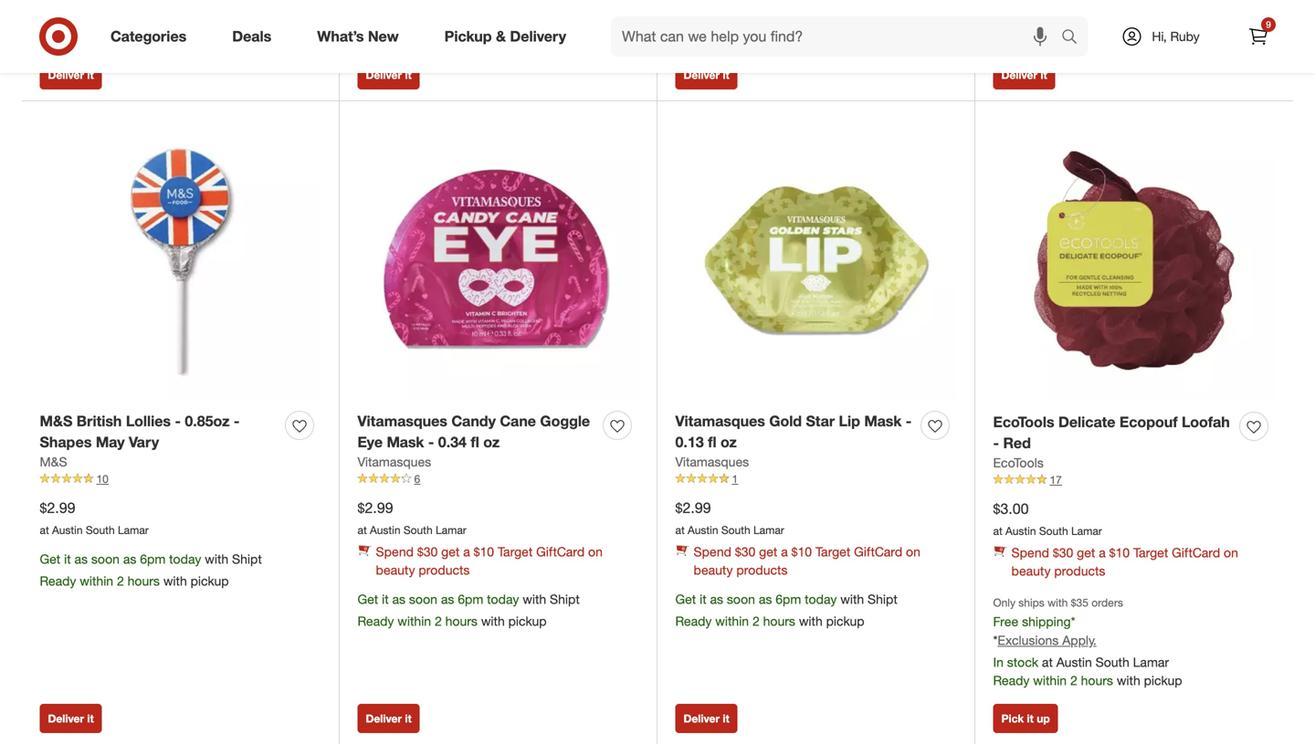 Task type: locate. For each thing, give the bounding box(es) containing it.
0 horizontal spatial beauty
[[376, 562, 415, 578]]

0.34
[[438, 433, 467, 451]]

0 horizontal spatial a
[[463, 544, 470, 560]]

today
[[805, 7, 837, 23], [169, 551, 201, 567], [487, 592, 519, 607], [805, 592, 837, 607]]

giftcard for vitamasques gold star lip mask - 0.13 fl oz
[[854, 544, 902, 560]]

1 horizontal spatial $2.99 at austin south lamar
[[358, 499, 466, 537]]

2 inside only ships with $35 orders free shipping * * exclusions apply. in stock at  austin south lamar ready within 2 hours with pickup
[[1070, 673, 1077, 689]]

at inside only ships with $35 orders free shipping * * exclusions apply. in stock at  austin south lamar ready within 2 hours with pickup
[[1042, 655, 1053, 671]]

products for fl
[[419, 562, 470, 578]]

target down 17 link
[[1133, 545, 1168, 561]]

mask inside 'vitamasques gold star lip mask - 0.13 fl oz'
[[864, 412, 902, 430]]

lollies
[[126, 412, 171, 430]]

1 vitamasques link from the left
[[358, 453, 431, 471]]

m&s for m&s
[[40, 454, 67, 470]]

soon for vitamasques candy cane goggle eye mask - 0.34 fl oz
[[409, 592, 437, 607]]

get up $35
[[1077, 545, 1095, 561]]

hours inside only ships with $35 orders free shipping * * exclusions apply. in stock at  austin south lamar ready within 2 hours with pickup
[[1081, 673, 1113, 689]]

search button
[[1053, 16, 1097, 60]]

a for fl
[[463, 544, 470, 560]]

$2.99 at austin south lamar down 10
[[40, 499, 149, 537]]

$2.99
[[40, 499, 75, 517], [358, 499, 393, 517], [675, 499, 711, 517]]

vitamasques link up "6"
[[358, 453, 431, 471]]

at down exclusions apply. link
[[1042, 655, 1053, 671]]

0 horizontal spatial spend
[[376, 544, 414, 560]]

1 $2.99 at austin south lamar from the left
[[40, 499, 149, 537]]

m&s down shapes
[[40, 454, 67, 470]]

$10 for fl
[[474, 544, 494, 560]]

oz up '1'
[[721, 433, 737, 451]]

-
[[175, 412, 181, 430], [234, 412, 240, 430], [906, 412, 912, 430], [428, 433, 434, 451], [993, 434, 999, 452]]

2
[[1070, 17, 1077, 33], [753, 29, 760, 45], [117, 573, 124, 589], [435, 613, 442, 629], [753, 613, 760, 629], [1070, 673, 1077, 689]]

at down 0.13 on the right bottom of the page
[[675, 523, 685, 537]]

deliver it button
[[40, 60, 102, 90], [358, 60, 420, 90], [675, 60, 738, 90], [993, 60, 1055, 90], [40, 704, 102, 734], [358, 704, 420, 734], [675, 704, 738, 734]]

2 ecotools from the top
[[993, 455, 1044, 471]]

mask inside vitamasques candy cane goggle eye mask - 0.34 fl oz
[[387, 433, 424, 451]]

1 vertical spatial m&s
[[40, 454, 67, 470]]

1 horizontal spatial $10
[[791, 544, 812, 560]]

$30 down $3.00 at austin south lamar
[[1053, 545, 1073, 561]]

austin for vitamasques gold star lip mask - 0.13 fl oz
[[688, 523, 718, 537]]

vitamasques candy cane goggle eye mask - 0.34 fl oz
[[358, 412, 590, 451]]

0 horizontal spatial on
[[588, 544, 603, 560]]

shipt for m&s british lollies - 0.85oz - shapes may vary
[[232, 551, 262, 567]]

$2.99 down eye
[[358, 499, 393, 517]]

2 fl from the left
[[708, 433, 716, 451]]

hi, ruby
[[1152, 28, 1200, 44]]

mask
[[864, 412, 902, 430], [387, 433, 424, 451]]

spend for 0.13
[[694, 544, 731, 560]]

lamar for vitamasques gold star lip mask - 0.13 fl oz
[[753, 523, 784, 537]]

orders
[[1092, 596, 1123, 610]]

2 horizontal spatial target
[[1133, 545, 1168, 561]]

vitamasques up 0.13 on the right bottom of the page
[[675, 412, 765, 430]]

mask right eye
[[387, 433, 424, 451]]

- right lip
[[906, 412, 912, 430]]

m&s inside m&s british lollies - 0.85oz - shapes may vary
[[40, 412, 72, 430]]

spend for -
[[376, 544, 414, 560]]

$10 down '6' link
[[474, 544, 494, 560]]

0 horizontal spatial get
[[441, 544, 460, 560]]

pickup inside only ships with $35 orders free shipping * * exclusions apply. in stock at  austin south lamar ready within 2 hours with pickup
[[1144, 673, 1182, 689]]

fl
[[471, 433, 479, 451], [708, 433, 716, 451]]

1 oz from the left
[[483, 433, 500, 451]]

&
[[496, 27, 506, 45]]

1 horizontal spatial fl
[[708, 433, 716, 451]]

south
[[86, 523, 115, 537], [404, 523, 433, 537], [721, 523, 750, 537], [1039, 524, 1068, 538], [1096, 655, 1129, 671]]

0 horizontal spatial oz
[[483, 433, 500, 451]]

1 ecotools from the top
[[993, 413, 1054, 431]]

$2.99 at austin south lamar for vitamasques candy cane goggle eye mask - 0.34 fl oz
[[358, 499, 466, 537]]

ruby
[[1170, 28, 1200, 44]]

0 horizontal spatial $2.99
[[40, 499, 75, 517]]

a up orders
[[1099, 545, 1106, 561]]

target down 1 link
[[816, 544, 850, 560]]

vitamasques
[[358, 412, 447, 430], [675, 412, 765, 430], [358, 454, 431, 470], [675, 454, 749, 470]]

1 fl from the left
[[471, 433, 479, 451]]

0 horizontal spatial $30
[[417, 544, 438, 560]]

shipt
[[868, 7, 897, 23], [232, 551, 262, 567], [550, 592, 580, 607], [868, 592, 897, 607]]

austin inside $3.00 at austin south lamar
[[1006, 524, 1036, 538]]

at for vitamasques gold star lip mask - 0.13 fl oz
[[675, 523, 685, 537]]

2 horizontal spatial spend
[[1011, 545, 1049, 561]]

vitamasques link
[[358, 453, 431, 471], [675, 453, 749, 471]]

vitamasques candy cane goggle eye mask - 0.34 fl oz link
[[358, 411, 596, 453]]

m&s british lollies - 0.85oz - shapes may vary image
[[40, 119, 321, 401], [40, 119, 321, 401]]

lamar
[[118, 523, 149, 537], [436, 523, 466, 537], [753, 523, 784, 537], [1071, 524, 1102, 538], [1133, 655, 1169, 671]]

1 horizontal spatial $30
[[735, 544, 756, 560]]

1 vertical spatial mask
[[387, 433, 424, 451]]

a down 1 link
[[781, 544, 788, 560]]

1 horizontal spatial spend $30 get a $10 target giftcard on beauty products
[[694, 544, 920, 578]]

austin down 0.13 on the right bottom of the page
[[688, 523, 718, 537]]

lamar inside only ships with $35 orders free shipping * * exclusions apply. in stock at  austin south lamar ready within 2 hours with pickup
[[1133, 655, 1169, 671]]

ecotools down red
[[993, 455, 1044, 471]]

hours
[[1081, 17, 1113, 33], [763, 29, 795, 45], [128, 573, 160, 589], [445, 613, 478, 629], [763, 613, 795, 629], [1081, 673, 1113, 689]]

1 vertical spatial ecotools
[[993, 455, 1044, 471]]

austin down apply.
[[1056, 655, 1092, 671]]

get for vitamasques gold star lip mask - 0.13 fl oz
[[675, 592, 696, 607]]

* down $35
[[1071, 614, 1075, 630]]

$10
[[474, 544, 494, 560], [791, 544, 812, 560], [1109, 545, 1130, 561]]

south down 17
[[1039, 524, 1068, 538]]

1 horizontal spatial a
[[781, 544, 788, 560]]

get down '6' link
[[441, 544, 460, 560]]

within
[[1033, 17, 1067, 33], [715, 29, 749, 45], [80, 573, 113, 589], [398, 613, 431, 629], [715, 613, 749, 629], [1033, 673, 1067, 689]]

1 horizontal spatial giftcard
[[854, 544, 902, 560]]

get it as soon as 6pm today with shipt ready within 2 hours with pickup
[[675, 7, 897, 45], [40, 551, 262, 589], [358, 592, 580, 629], [675, 592, 897, 629]]

17
[[1050, 473, 1062, 487]]

it
[[700, 7, 707, 23], [87, 68, 94, 82], [405, 68, 412, 82], [723, 68, 729, 82], [1041, 68, 1047, 82], [64, 551, 71, 567], [382, 592, 389, 607], [700, 592, 707, 607], [87, 712, 94, 726], [405, 712, 412, 726], [723, 712, 729, 726], [1027, 712, 1034, 726]]

m&s
[[40, 412, 72, 430], [40, 454, 67, 470]]

south for vitamasques candy cane goggle eye mask - 0.34 fl oz
[[404, 523, 433, 537]]

austin down eye
[[370, 523, 400, 537]]

beauty
[[376, 562, 415, 578], [694, 562, 733, 578], [1011, 563, 1051, 579]]

loofah
[[1182, 413, 1230, 431]]

get for oz
[[759, 544, 777, 560]]

south down "6"
[[404, 523, 433, 537]]

1 horizontal spatial get
[[759, 544, 777, 560]]

0.85oz
[[185, 412, 230, 430]]

2 horizontal spatial products
[[1054, 563, 1105, 579]]

ready
[[993, 17, 1030, 33], [675, 29, 712, 45], [40, 573, 76, 589], [358, 613, 394, 629], [675, 613, 712, 629], [993, 673, 1030, 689]]

$10 down 1 link
[[791, 544, 812, 560]]

spend $30 get a $10 target giftcard on beauty products up orders
[[1011, 545, 1238, 579]]

at down eye
[[358, 523, 367, 537]]

6pm
[[776, 7, 801, 23], [140, 551, 166, 567], [458, 592, 483, 607], [776, 592, 801, 607]]

vitamasques up eye
[[358, 412, 447, 430]]

delivery
[[510, 27, 566, 45]]

$10 up orders
[[1109, 545, 1130, 561]]

get it as soon as 6pm today with shipt ready within 2 hours with pickup for m&s british lollies - 0.85oz - shapes may vary
[[40, 551, 262, 589]]

get for vitamasques candy cane goggle eye mask - 0.34 fl oz
[[358, 592, 378, 607]]

spend $30 get a $10 target giftcard on beauty products down 1 link
[[694, 544, 920, 578]]

ecotools
[[993, 413, 1054, 431], [993, 455, 1044, 471]]

spend $30 get a $10 target giftcard on beauty products for oz
[[694, 544, 920, 578]]

6 link
[[358, 471, 639, 487]]

with
[[840, 7, 864, 23], [1117, 17, 1140, 33], [799, 29, 823, 45], [205, 551, 228, 567], [163, 573, 187, 589], [523, 592, 546, 607], [840, 592, 864, 607], [1048, 596, 1068, 610], [481, 613, 505, 629], [799, 613, 823, 629], [1117, 673, 1140, 689]]

1 horizontal spatial products
[[736, 562, 788, 578]]

2 horizontal spatial giftcard
[[1172, 545, 1220, 561]]

3 $2.99 from the left
[[675, 499, 711, 517]]

2 m&s from the top
[[40, 454, 67, 470]]

only ships with $35 orders free shipping * * exclusions apply. in stock at  austin south lamar ready within 2 hours with pickup
[[993, 596, 1182, 689]]

$30 for 0.34
[[417, 544, 438, 560]]

soon for m&s british lollies - 0.85oz - shapes may vary
[[91, 551, 120, 567]]

a down '6' link
[[463, 544, 470, 560]]

soon
[[727, 7, 755, 23], [91, 551, 120, 567], [409, 592, 437, 607], [727, 592, 755, 607]]

fl down candy
[[471, 433, 479, 451]]

vitamasques link up '1'
[[675, 453, 749, 471]]

2 horizontal spatial $2.99
[[675, 499, 711, 517]]

- left 0.34 on the left bottom of page
[[428, 433, 434, 451]]

lamar inside $3.00 at austin south lamar
[[1071, 524, 1102, 538]]

$2.99 at austin south lamar
[[40, 499, 149, 537], [358, 499, 466, 537], [675, 499, 784, 537]]

lamar for ecotools delicate ecopouf loofah - red
[[1071, 524, 1102, 538]]

2 horizontal spatial $2.99 at austin south lamar
[[675, 499, 784, 537]]

$30 down '1'
[[735, 544, 756, 560]]

0 vertical spatial mask
[[864, 412, 902, 430]]

1 horizontal spatial oz
[[721, 433, 737, 451]]

1 horizontal spatial beauty
[[694, 562, 733, 578]]

1 m&s from the top
[[40, 412, 72, 430]]

austin inside only ships with $35 orders free shipping * * exclusions apply. in stock at  austin south lamar ready within 2 hours with pickup
[[1056, 655, 1092, 671]]

0 horizontal spatial products
[[419, 562, 470, 578]]

south down '1'
[[721, 523, 750, 537]]

0 horizontal spatial mask
[[387, 433, 424, 451]]

austin down $3.00
[[1006, 524, 1036, 538]]

spend $30 get a $10 target giftcard on beauty products down '6' link
[[376, 544, 603, 578]]

0 horizontal spatial $2.99 at austin south lamar
[[40, 499, 149, 537]]

2 horizontal spatial on
[[1224, 545, 1238, 561]]

austin down m&s link on the bottom left
[[52, 523, 83, 537]]

1 horizontal spatial *
[[1071, 614, 1075, 630]]

at inside $3.00 at austin south lamar
[[993, 524, 1003, 538]]

ecotools delicate ecopouf loofah - red
[[993, 413, 1230, 452]]

target down '6' link
[[498, 544, 533, 560]]

south inside $3.00 at austin south lamar
[[1039, 524, 1068, 538]]

south down 10
[[86, 523, 115, 537]]

$35
[[1071, 596, 1089, 610]]

*
[[1071, 614, 1075, 630], [993, 633, 998, 649]]

oz down candy
[[483, 433, 500, 451]]

giftcard
[[536, 544, 585, 560], [854, 544, 902, 560], [1172, 545, 1220, 561]]

deliver
[[48, 68, 84, 82], [366, 68, 402, 82], [684, 68, 720, 82], [1001, 68, 1037, 82], [48, 712, 84, 726], [366, 712, 402, 726], [684, 712, 720, 726]]

fl right 0.13 on the right bottom of the page
[[708, 433, 716, 451]]

products
[[419, 562, 470, 578], [736, 562, 788, 578], [1054, 563, 1105, 579]]

a
[[463, 544, 470, 560], [781, 544, 788, 560], [1099, 545, 1106, 561]]

$30 down "6"
[[417, 544, 438, 560]]

as
[[710, 7, 723, 23], [759, 7, 772, 23], [74, 551, 88, 567], [123, 551, 136, 567], [392, 592, 406, 607], [441, 592, 454, 607], [710, 592, 723, 607], [759, 592, 772, 607]]

south down apply.
[[1096, 655, 1129, 671]]

2 $2.99 from the left
[[358, 499, 393, 517]]

mask right lip
[[864, 412, 902, 430]]

get
[[675, 7, 696, 23], [40, 551, 60, 567], [358, 592, 378, 607], [675, 592, 696, 607]]

today for vitamasques gold star lip mask - 0.13 fl oz
[[805, 592, 837, 607]]

$2.99 down 0.13 on the right bottom of the page
[[675, 499, 711, 517]]

austin for ecotools delicate ecopouf loofah - red
[[1006, 524, 1036, 538]]

vitamasques gold star lip mask - 0.13 fl oz link
[[675, 411, 914, 453]]

pickup & delivery
[[444, 27, 566, 45]]

1 horizontal spatial mask
[[864, 412, 902, 430]]

2 vitamasques link from the left
[[675, 453, 749, 471]]

1 horizontal spatial $2.99
[[358, 499, 393, 517]]

target
[[498, 544, 533, 560], [816, 544, 850, 560], [1133, 545, 1168, 561]]

0 horizontal spatial *
[[993, 633, 998, 649]]

3 $2.99 at austin south lamar from the left
[[675, 499, 784, 537]]

0 horizontal spatial fl
[[471, 433, 479, 451]]

oz inside vitamasques candy cane goggle eye mask - 0.34 fl oz
[[483, 433, 500, 451]]

9
[[1266, 19, 1271, 30]]

vitamasques candy cane goggle eye mask - 0.34 fl oz image
[[358, 119, 639, 401], [358, 119, 639, 401]]

$2.99 down m&s link on the bottom left
[[40, 499, 75, 517]]

on for vitamasques candy cane goggle eye mask - 0.34 fl oz
[[588, 544, 603, 560]]

0 vertical spatial ecotools
[[993, 413, 1054, 431]]

m&s up shapes
[[40, 412, 72, 430]]

2 $2.99 at austin south lamar from the left
[[358, 499, 466, 537]]

spend $30 get a $10 target giftcard on beauty products
[[376, 544, 603, 578], [694, 544, 920, 578], [1011, 545, 1238, 579]]

0 horizontal spatial spend $30 get a $10 target giftcard on beauty products
[[376, 544, 603, 578]]

at down $3.00
[[993, 524, 1003, 538]]

- right 0.85oz
[[234, 412, 240, 430]]

- left red
[[993, 434, 999, 452]]

get down 1 link
[[759, 544, 777, 560]]

0 horizontal spatial $10
[[474, 544, 494, 560]]

ecotools inside ecotools delicate ecopouf loofah - red
[[993, 413, 1054, 431]]

ecotools up red
[[993, 413, 1054, 431]]

1 horizontal spatial on
[[906, 544, 920, 560]]

stock
[[1007, 655, 1038, 671]]

0 horizontal spatial vitamasques link
[[358, 453, 431, 471]]

vitamasques inside 'vitamasques gold star lip mask - 0.13 fl oz'
[[675, 412, 765, 430]]

ecotools delicate ecopouf loofah - red link
[[993, 412, 1232, 454]]

austin
[[52, 523, 83, 537], [370, 523, 400, 537], [688, 523, 718, 537], [1006, 524, 1036, 538], [1056, 655, 1092, 671]]

$2.99 at austin south lamar down '1'
[[675, 499, 784, 537]]

* down free
[[993, 633, 998, 649]]

10 link
[[40, 471, 321, 487]]

1 horizontal spatial vitamasques link
[[675, 453, 749, 471]]

2 oz from the left
[[721, 433, 737, 451]]

soon for vitamasques gold star lip mask - 0.13 fl oz
[[727, 592, 755, 607]]

spend
[[376, 544, 414, 560], [694, 544, 731, 560], [1011, 545, 1049, 561]]

$2.99 at austin south lamar down "6"
[[358, 499, 466, 537]]

0 horizontal spatial target
[[498, 544, 533, 560]]

1 horizontal spatial target
[[816, 544, 850, 560]]

target for fl
[[498, 544, 533, 560]]

austin for vitamasques candy cane goggle eye mask - 0.34 fl oz
[[370, 523, 400, 537]]

ecotools delicate ecopouf loofah - red image
[[993, 119, 1275, 402], [993, 119, 1275, 402]]

shapes
[[40, 433, 92, 451]]

1 link
[[675, 471, 957, 487]]

vitamasques gold star lip mask - 0.13 fl oz image
[[675, 119, 957, 401], [675, 119, 957, 401]]

1 horizontal spatial spend
[[694, 544, 731, 560]]

0 horizontal spatial giftcard
[[536, 544, 585, 560]]

deliver it
[[48, 68, 94, 82], [366, 68, 412, 82], [684, 68, 729, 82], [1001, 68, 1047, 82], [48, 712, 94, 726], [366, 712, 412, 726], [684, 712, 729, 726]]

0 vertical spatial m&s
[[40, 412, 72, 430]]

up
[[1037, 712, 1050, 726]]

get it as soon as 6pm today with shipt ready within 2 hours with pickup for vitamasques gold star lip mask - 0.13 fl oz
[[675, 592, 897, 629]]

what's new link
[[302, 16, 422, 57]]



Task type: describe. For each thing, give the bounding box(es) containing it.
vitamasques link for 0.13
[[675, 453, 749, 471]]

red
[[1003, 434, 1031, 452]]

what's
[[317, 27, 364, 45]]

pickup
[[444, 27, 492, 45]]

get it as soon as 6pm today with shipt ready within 2 hours with pickup for vitamasques candy cane goggle eye mask - 0.34 fl oz
[[358, 592, 580, 629]]

ready within 2 hours with pickup
[[993, 17, 1182, 33]]

shipping
[[1022, 614, 1071, 630]]

6pm for m&s british lollies - 0.85oz - shapes may vary
[[140, 551, 166, 567]]

2 horizontal spatial $30
[[1053, 545, 1073, 561]]

- inside ecotools delicate ecopouf loofah - red
[[993, 434, 999, 452]]

only
[[993, 596, 1016, 610]]

may
[[96, 433, 125, 451]]

2 horizontal spatial beauty
[[1011, 563, 1051, 579]]

2 horizontal spatial $10
[[1109, 545, 1130, 561]]

at for vitamasques candy cane goggle eye mask - 0.34 fl oz
[[358, 523, 367, 537]]

vitamasques inside vitamasques candy cane goggle eye mask - 0.34 fl oz
[[358, 412, 447, 430]]

- inside 'vitamasques gold star lip mask - 0.13 fl oz'
[[906, 412, 912, 430]]

pick
[[1001, 712, 1024, 726]]

pick it up button
[[993, 704, 1058, 734]]

on for ecotools delicate ecopouf loofah - red
[[1224, 545, 1238, 561]]

m&s link
[[40, 453, 67, 471]]

beauty for 0.13
[[694, 562, 733, 578]]

eye
[[358, 433, 383, 451]]

giftcard for ecotools delicate ecopouf loofah - red
[[1172, 545, 1220, 561]]

exclusions apply. link
[[998, 633, 1097, 649]]

ecotools for ecotools delicate ecopouf loofah - red
[[993, 413, 1054, 431]]

$2.99 for vitamasques gold star lip mask - 0.13 fl oz
[[675, 499, 711, 517]]

1
[[732, 472, 738, 486]]

lip
[[839, 412, 860, 430]]

categories
[[111, 27, 187, 45]]

new
[[368, 27, 399, 45]]

gold
[[769, 412, 802, 430]]

south inside only ships with $35 orders free shipping * * exclusions apply. in stock at  austin south lamar ready within 2 hours with pickup
[[1096, 655, 1129, 671]]

get for fl
[[441, 544, 460, 560]]

6pm for vitamasques gold star lip mask - 0.13 fl oz
[[776, 592, 801, 607]]

2 horizontal spatial a
[[1099, 545, 1106, 561]]

ships
[[1019, 596, 1045, 610]]

british
[[77, 412, 122, 430]]

products for oz
[[736, 562, 788, 578]]

a for oz
[[781, 544, 788, 560]]

cane
[[500, 412, 536, 430]]

vitamasques link for -
[[358, 453, 431, 471]]

$3.00
[[993, 500, 1029, 518]]

delicate
[[1058, 413, 1115, 431]]

search
[[1053, 29, 1097, 47]]

deals link
[[217, 16, 294, 57]]

- inside vitamasques candy cane goggle eye mask - 0.34 fl oz
[[428, 433, 434, 451]]

17 link
[[993, 472, 1275, 488]]

vary
[[129, 433, 159, 451]]

vitamasques gold star lip mask - 0.13 fl oz
[[675, 412, 912, 451]]

at for ecotools delicate ecopouf loofah - red
[[993, 524, 1003, 538]]

south for ecotools delicate ecopouf loofah - red
[[1039, 524, 1068, 538]]

today for vitamasques candy cane goggle eye mask - 0.34 fl oz
[[487, 592, 519, 607]]

$30 for fl
[[735, 544, 756, 560]]

ecopouf
[[1120, 413, 1178, 431]]

$3.00 at austin south lamar
[[993, 500, 1102, 538]]

goggle
[[540, 412, 590, 430]]

free
[[993, 614, 1019, 630]]

2 horizontal spatial spend $30 get a $10 target giftcard on beauty products
[[1011, 545, 1238, 579]]

1 $2.99 from the left
[[40, 499, 75, 517]]

$2.99 for vitamasques candy cane goggle eye mask - 0.34 fl oz
[[358, 499, 393, 517]]

ready inside only ships with $35 orders free shipping * * exclusions apply. in stock at  austin south lamar ready within 2 hours with pickup
[[993, 673, 1030, 689]]

categories link
[[95, 16, 209, 57]]

get for m&s british lollies - 0.85oz - shapes may vary
[[40, 551, 60, 567]]

hi,
[[1152, 28, 1167, 44]]

oz inside 'vitamasques gold star lip mask - 0.13 fl oz'
[[721, 433, 737, 451]]

beauty for -
[[376, 562, 415, 578]]

fl inside 'vitamasques gold star lip mask - 0.13 fl oz'
[[708, 433, 716, 451]]

giftcard for vitamasques candy cane goggle eye mask - 0.34 fl oz
[[536, 544, 585, 560]]

$2.99 at austin south lamar for vitamasques gold star lip mask - 0.13 fl oz
[[675, 499, 784, 537]]

on for vitamasques gold star lip mask - 0.13 fl oz
[[906, 544, 920, 560]]

0.13
[[675, 433, 704, 451]]

pick it up
[[1001, 712, 1050, 726]]

m&s british lollies - 0.85oz - shapes may vary link
[[40, 411, 278, 453]]

within inside only ships with $35 orders free shipping * * exclusions apply. in stock at  austin south lamar ready within 2 hours with pickup
[[1033, 673, 1067, 689]]

shipt for vitamasques gold star lip mask - 0.13 fl oz
[[868, 592, 897, 607]]

1 vertical spatial *
[[993, 633, 998, 649]]

9 link
[[1238, 16, 1279, 57]]

vitamasques up "6"
[[358, 454, 431, 470]]

fl inside vitamasques candy cane goggle eye mask - 0.34 fl oz
[[471, 433, 479, 451]]

apply.
[[1062, 633, 1097, 649]]

ecotools for ecotools
[[993, 455, 1044, 471]]

at down m&s link on the bottom left
[[40, 523, 49, 537]]

today for m&s british lollies - 0.85oz - shapes may vary
[[169, 551, 201, 567]]

it inside button
[[1027, 712, 1034, 726]]

south for vitamasques gold star lip mask - 0.13 fl oz
[[721, 523, 750, 537]]

m&s british lollies - 0.85oz - shapes may vary
[[40, 412, 240, 451]]

target for oz
[[816, 544, 850, 560]]

2 horizontal spatial get
[[1077, 545, 1095, 561]]

in
[[993, 655, 1004, 671]]

exclusions
[[998, 633, 1059, 649]]

pickup & delivery link
[[429, 16, 589, 57]]

0 vertical spatial *
[[1071, 614, 1075, 630]]

shipt for vitamasques candy cane goggle eye mask - 0.34 fl oz
[[550, 592, 580, 607]]

6
[[414, 472, 420, 486]]

star
[[806, 412, 835, 430]]

what's new
[[317, 27, 399, 45]]

deals
[[232, 27, 271, 45]]

m&s for m&s british lollies - 0.85oz - shapes may vary
[[40, 412, 72, 430]]

candy
[[451, 412, 496, 430]]

ecotools link
[[993, 454, 1044, 472]]

$10 for oz
[[791, 544, 812, 560]]

6pm for vitamasques candy cane goggle eye mask - 0.34 fl oz
[[458, 592, 483, 607]]

spend $30 get a $10 target giftcard on beauty products for fl
[[376, 544, 603, 578]]

What can we help you find? suggestions appear below search field
[[611, 16, 1066, 57]]

- left 0.85oz
[[175, 412, 181, 430]]

vitamasques up '1'
[[675, 454, 749, 470]]

lamar for vitamasques candy cane goggle eye mask - 0.34 fl oz
[[436, 523, 466, 537]]

10
[[96, 472, 109, 486]]



Task type: vqa. For each thing, say whether or not it's contained in the screenshot.
$2.99 at Austin South Lamar
yes



